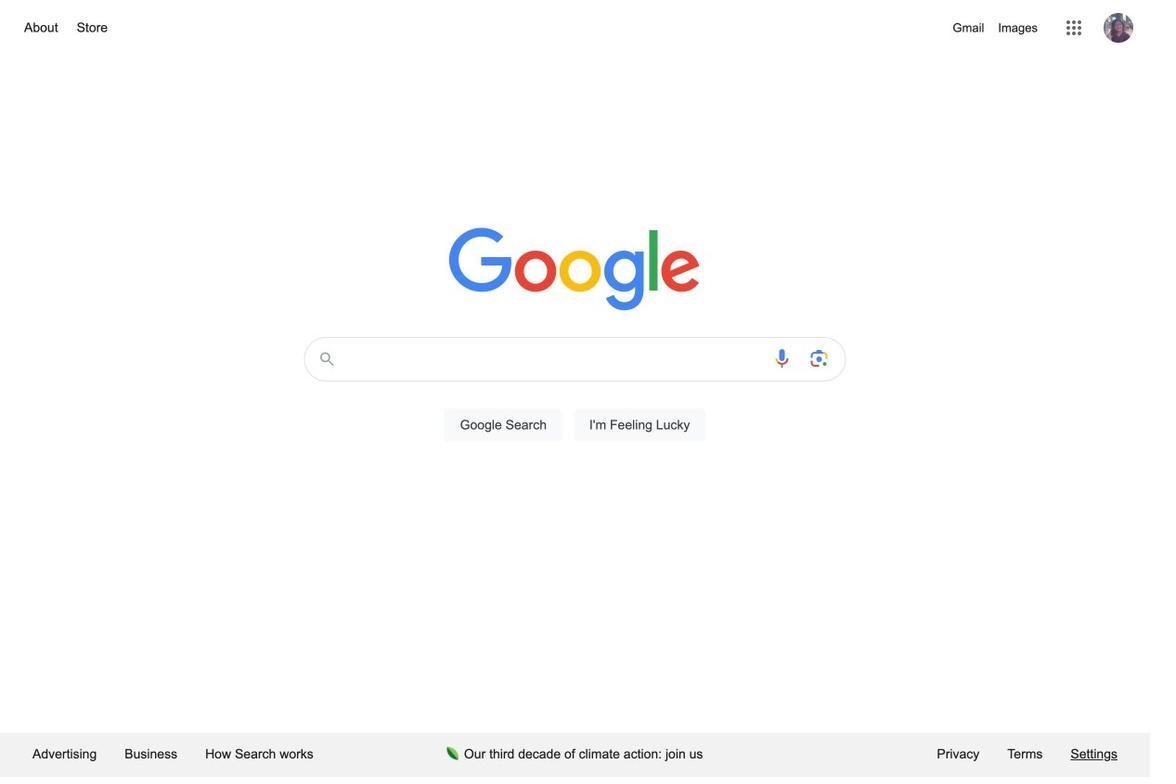 Task type: vqa. For each thing, say whether or not it's contained in the screenshot.
"adult."
no



Task type: locate. For each thing, give the bounding box(es) containing it.
search by voice image
[[771, 347, 794, 370]]

google image
[[449, 228, 702, 313]]

search by image image
[[809, 347, 831, 370]]

None search field
[[19, 332, 1132, 463]]



